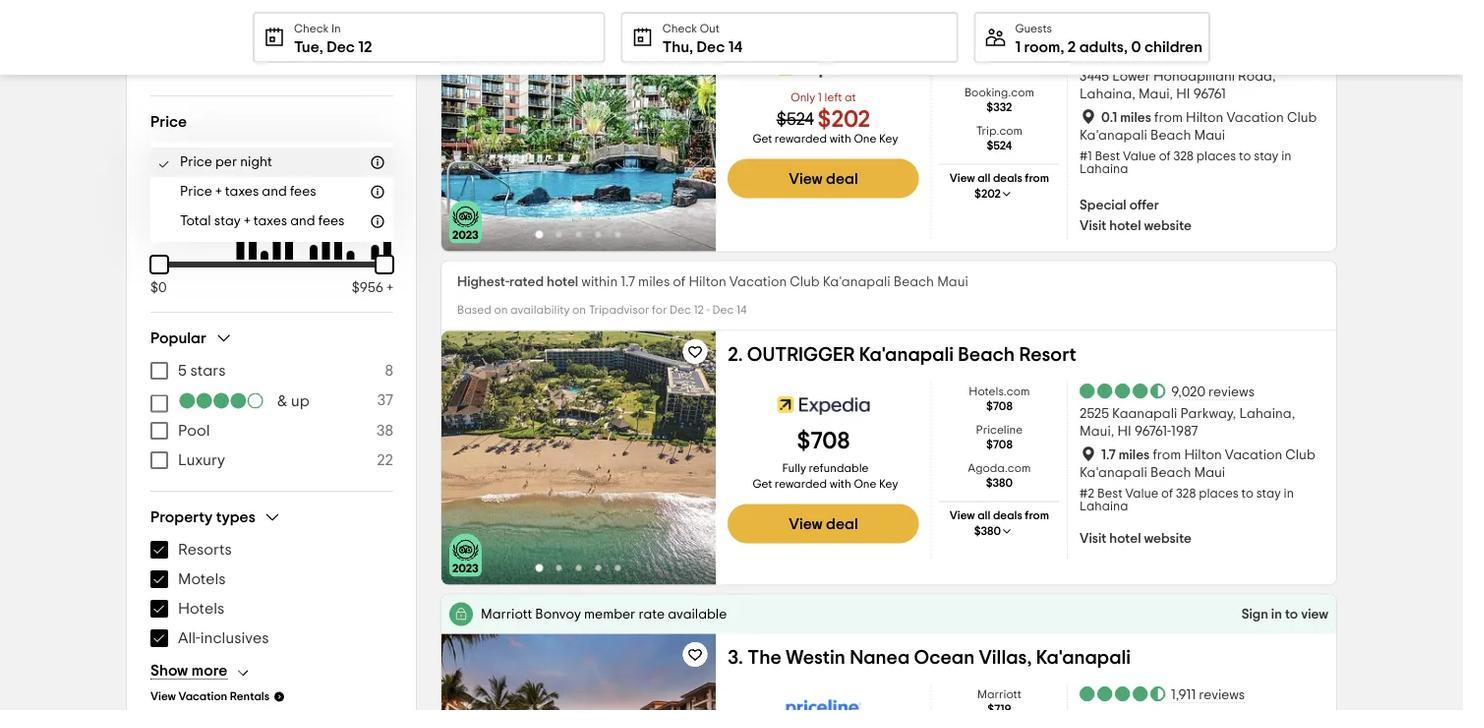 Task type: describe. For each thing, give the bounding box(es) containing it.
adults
[[1080, 39, 1124, 55]]

0 horizontal spatial 1.7
[[621, 275, 635, 289]]

vacation down show more dropdown button at bottom
[[178, 691, 227, 703]]

types
[[216, 510, 255, 525]]

with inside the pay up to 12x get rewarded with one key
[[830, 133, 852, 145]]

0.1 miles
[[1102, 111, 1152, 124]]

club for 1. aston kaanapali shores
[[1288, 111, 1317, 124]]

4.0 of 5 bubbles image
[[178, 393, 265, 409]]

parkway
[[1181, 407, 1233, 421]]

1 vertical spatial maui
[[938, 275, 969, 289]]

miles for 1. aston kaanapali shores
[[1121, 111, 1152, 124]]

special offer visit hotel website
[[1080, 198, 1192, 233]]

no
[[178, 28, 199, 43]]

prepayment
[[203, 28, 291, 43]]

marriott for marriott bonvoy member rate available
[[481, 607, 532, 621]]

$956
[[352, 281, 384, 295]]

show
[[151, 663, 188, 679]]

1 horizontal spatial fees
[[318, 214, 345, 228]]

hotels
[[178, 601, 225, 617]]

priceline $708
[[976, 424, 1023, 451]]

1 vertical spatial stay
[[214, 214, 241, 228]]

$524 $202
[[777, 108, 871, 131]]

pay inside the pay up to 12x get rewarded with one key
[[732, 141, 752, 153]]

show more button
[[151, 661, 259, 681]]

1 for room
[[1016, 39, 1021, 55]]

honoapiilani
[[1154, 70, 1236, 84]]

pool
[[178, 423, 210, 439]]

show more
[[151, 663, 228, 679]]

maui for shores
[[1195, 128, 1226, 142]]

highest-rated hotel within 1.7 miles of hilton vacation club ka'anapali beach maui
[[457, 275, 969, 289]]

all-
[[178, 631, 200, 646]]

member
[[584, 607, 636, 621]]

trip.com
[[977, 125, 1023, 137]]

sign in to view
[[1242, 607, 1329, 621]]

hilton for 1. aston kaanapali shores
[[1186, 111, 1224, 124]]

club for 2. outrigger ka'anapali beach resort
[[1286, 448, 1316, 462]]

view down $524 $202
[[789, 171, 823, 186]]

view deal button for aston
[[728, 159, 919, 198]]

1 vertical spatial miles
[[639, 275, 670, 289]]

rated
[[510, 275, 544, 289]]

1 vertical spatial kaanapali
[[1113, 407, 1178, 421]]

12x inside the pay up to 12x get rewarded with one key
[[728, 188, 746, 200]]

96761
[[1194, 88, 1226, 101]]

hotels.com $202
[[969, 49, 1030, 75]]

3,524
[[1172, 48, 1204, 62]]

rate
[[639, 607, 665, 621]]

deal for ka'anapali
[[826, 516, 858, 532]]

resort
[[1019, 345, 1077, 364]]

children
[[1145, 39, 1203, 55]]

hotels.com for beach
[[969, 386, 1030, 398]]

40% less than usual
[[459, 7, 563, 19]]

usual
[[535, 7, 563, 19]]

1 vertical spatial hilton
[[689, 275, 727, 289]]

1. aston kaanapali shores link
[[728, 7, 956, 27]]

3,524 reviews 3445 lower honoapiilani road , lahaina, maui, hi 96761
[[1080, 48, 1276, 101]]

rentals
[[230, 691, 269, 703]]

1 vertical spatial +
[[244, 214, 250, 228]]

38
[[377, 423, 393, 439]]

, down 9,020 reviews link
[[1233, 407, 1237, 421]]

miles for 2. outrigger ka'anapali beach resort
[[1119, 448, 1150, 462]]

group containing popular
[[151, 329, 393, 475]]

places for 1. aston kaanapali shores
[[1197, 150, 1237, 163]]

fully refundable pay up to 12x get rewarded with one key
[[728, 463, 899, 538]]

highest-
[[457, 275, 510, 289]]

maximum price slider
[[363, 243, 406, 286]]

beach up the #1 best value of 328 places to stay in lahaina
[[1151, 128, 1192, 142]]

12 inside check in tue, dec 12
[[358, 39, 372, 55]]

, inside 3,524 reviews 3445 lower honoapiilani road , lahaina, maui, hi 96761
[[1273, 70, 1276, 84]]

menu containing 5 stars
[[151, 356, 393, 475]]

$956 +
[[352, 281, 393, 295]]

one inside fully refundable pay up to 12x get rewarded with one key
[[854, 479, 877, 490]]

with inside fully refundable pay up to 12x get rewarded with one key
[[830, 479, 852, 490]]

value for 2. outrigger ka'anapali beach resort
[[1126, 487, 1159, 500]]

get inside fully refundable pay up to 12x get rewarded with one key
[[753, 479, 772, 490]]

0.1
[[1102, 111, 1118, 124]]

marriott for marriott
[[978, 689, 1022, 701]]

2023 link
[[442, 331, 716, 585]]

nanea
[[850, 648, 910, 667]]

lower
[[1113, 70, 1151, 84]]

& up
[[277, 394, 310, 409]]

check for tue,
[[294, 23, 329, 34]]

fully
[[782, 463, 807, 475]]

more
[[192, 663, 228, 679]]

get inside the pay up to 12x get rewarded with one key
[[753, 133, 772, 145]]

priceline image
[[778, 689, 870, 711]]

beach up #2 best value of 328 places to stay in lahaina
[[1151, 466, 1192, 480]]

rewarded inside fully refundable pay up to 12x get rewarded with one key
[[775, 479, 827, 490]]

aston
[[744, 7, 795, 27]]

8
[[385, 363, 393, 379]]

3. the westin nanea ocean villas, ka'anapali
[[728, 648, 1131, 667]]

2. outrigger ka'anapali beach resort
[[728, 345, 1077, 364]]

0 vertical spatial with
[[256, 57, 285, 73]]

minimum price slider
[[138, 243, 181, 286]]

view all deals from $202
[[950, 173, 1050, 200]]

dec inside check out thu, dec 14
[[697, 39, 725, 55]]

price + taxes and fees
[[180, 185, 316, 199]]

to inside the pay up to 12x get rewarded with one key
[[728, 173, 739, 184]]

to inside button
[[1286, 607, 1299, 621]]

dec inside check in tue, dec 12
[[327, 39, 355, 55]]

2.
[[728, 345, 743, 364]]

only 1 left at
[[791, 92, 856, 104]]

to inside #2 best value of 328 places to stay in lahaina
[[1242, 487, 1254, 500]]

2. outrigger ka'anapali beach resort link
[[728, 345, 1077, 364]]

value for 1. aston kaanapali shores
[[1123, 150, 1157, 163]]

maui, inside lahaina, maui, hi 96761-1987
[[1080, 425, 1115, 439]]

check in tue, dec 12
[[294, 23, 372, 55]]

1 vertical spatial club
[[790, 275, 820, 289]]

0 vertical spatial taxes
[[225, 185, 259, 199]]

tue,
[[294, 39, 323, 55]]

ocean
[[914, 648, 975, 667]]

1 horizontal spatial 1.7
[[1102, 448, 1116, 462]]

1 expedia.com image from the top
[[778, 49, 870, 88]]

2 vertical spatial hotel
[[1110, 532, 1142, 545]]

resorts
[[178, 542, 232, 558]]

reviews for 3. the westin nanea ocean villas, ka'anapali
[[1199, 689, 1246, 702]]

96761-
[[1135, 425, 1172, 439]]

pay up to 12x get rewarded with one key
[[728, 133, 899, 200]]

-
[[707, 304, 710, 316]]

offers
[[345, 57, 386, 73]]

vacation down parkway at the bottom right of the page
[[1225, 448, 1283, 462]]

37
[[378, 392, 393, 408]]

tripadvisor
[[589, 304, 650, 316]]

less
[[485, 7, 505, 19]]

available
[[668, 607, 727, 621]]

1 vertical spatial taxes
[[253, 214, 287, 228]]

0 horizontal spatial and
[[262, 185, 287, 199]]

properties with special offers
[[178, 57, 386, 73]]

1.
[[728, 7, 740, 27]]

lahaina for 1. aston kaanapali shores
[[1080, 163, 1129, 176]]

&
[[277, 394, 287, 409]]

view
[[1302, 607, 1329, 621]]

5
[[178, 363, 187, 379]]

priceline
[[976, 424, 1023, 436]]

view all deals from $380
[[950, 510, 1050, 538]]

total
[[180, 214, 211, 228]]

key inside the pay up to 12x get rewarded with one key
[[879, 133, 899, 145]]



Task type: vqa. For each thing, say whether or not it's contained in the screenshot.


Task type: locate. For each thing, give the bounding box(es) containing it.
get
[[753, 133, 772, 145], [753, 479, 772, 490]]

#2
[[1080, 487, 1095, 500]]

price
[[151, 114, 187, 130], [161, 152, 194, 166], [180, 155, 212, 169], [180, 185, 212, 199]]

miles up for
[[639, 275, 670, 289]]

+ down the price + taxes and fees
[[244, 214, 250, 228]]

deals down 'agoda.com $380'
[[993, 510, 1023, 522]]

property types
[[151, 510, 255, 525]]

expedia.com image
[[778, 49, 870, 88], [778, 386, 870, 425]]

328 inside the #1 best value of 328 places to stay in lahaina
[[1174, 150, 1194, 163]]

2 visit from the top
[[1080, 532, 1107, 545]]

value down 0.1 miles
[[1123, 150, 1157, 163]]

from hilton vacation club ka'anapali beach maui for 2. outrigger ka'anapali beach resort
[[1080, 448, 1316, 480]]

property
[[151, 510, 213, 525]]

view deal button for outrigger
[[728, 504, 919, 544]]

aston kaanapali shores in maui image
[[442, 0, 716, 251], [442, 0, 716, 251]]

club
[[1288, 111, 1317, 124], [790, 275, 820, 289], [1286, 448, 1316, 462]]

check up thu,
[[663, 23, 697, 34]]

deal down $524 $202
[[826, 171, 858, 186]]

1 horizontal spatial +
[[244, 214, 250, 228]]

check inside check in tue, dec 12
[[294, 23, 329, 34]]

0 vertical spatial kaanapali
[[799, 7, 891, 27]]

booking.com
[[965, 87, 1035, 99]]

up for &
[[291, 394, 310, 409]]

deals for beach
[[993, 510, 1023, 522]]

from hilton vacation club ka'anapali beach maui down 96761
[[1080, 111, 1317, 142]]

of right within
[[673, 275, 686, 289]]

marriott left bonvoy
[[481, 607, 532, 621]]

check inside check out thu, dec 14
[[663, 23, 697, 34]]

expedia.com image up only 1 left at
[[778, 49, 870, 88]]

maui up the #1 best value of 328 places to stay in lahaina
[[1195, 128, 1226, 142]]

2 one from the top
[[854, 479, 877, 490]]

lahaina, down 9,020 reviews link
[[1240, 407, 1296, 421]]

1 view deal from the top
[[789, 171, 858, 186]]

1 vertical spatial $524
[[987, 140, 1013, 152]]

0 vertical spatial stay
[[1254, 150, 1279, 163]]

+ up total stay + taxes and fees
[[215, 185, 222, 199]]

best
[[1095, 150, 1121, 163], [1098, 487, 1123, 500]]

1 vertical spatial one
[[854, 479, 877, 490]]

0 vertical spatial value
[[1123, 150, 1157, 163]]

1 pay from the top
[[732, 141, 752, 153]]

, left 2
[[1061, 39, 1065, 55]]

2 12x from the top
[[728, 526, 746, 538]]

reviews right 1,911
[[1199, 689, 1246, 702]]

than
[[508, 7, 532, 19]]

all inside view all deals from $380
[[978, 510, 991, 522]]

$708 up priceline
[[987, 401, 1013, 413]]

outrigger ka'anapali beach resort in maui image
[[442, 331, 716, 585], [442, 331, 716, 585]]

in for 1. aston kaanapali shores
[[1282, 150, 1292, 163]]

2 vertical spatial hilton
[[1185, 448, 1222, 462]]

rewarded down fully
[[775, 479, 827, 490]]

0 vertical spatial view deal button
[[728, 159, 919, 198]]

14 inside check out thu, dec 14
[[729, 39, 743, 55]]

deals inside view all deals from $380
[[993, 510, 1023, 522]]

fees
[[290, 185, 316, 199], [318, 214, 345, 228]]

$708 up refundable
[[797, 429, 850, 453]]

visit
[[1080, 219, 1107, 233], [1080, 532, 1107, 545]]

pay inside fully refundable pay up to 12x get rewarded with one key
[[732, 479, 752, 490]]

$524 inside trip.com $524
[[987, 140, 1013, 152]]

1 vertical spatial 1
[[818, 92, 822, 104]]

328 down 1987
[[1176, 487, 1197, 500]]

1.7 miles
[[1102, 448, 1150, 462]]

stars
[[190, 363, 226, 379]]

2 check from the left
[[663, 23, 697, 34]]

1 vertical spatial view deal button
[[728, 504, 919, 544]]

shores
[[895, 7, 956, 27]]

dec down in
[[327, 39, 355, 55]]

+ for price
[[215, 185, 222, 199]]

maui up #2 best value of 328 places to stay in lahaina
[[1195, 466, 1226, 480]]

hilton down 96761
[[1186, 111, 1224, 124]]

1 one from the top
[[854, 133, 877, 145]]

reviews inside 3,524 reviews 3445 lower honoapiilani road , lahaina, maui, hi 96761
[[1207, 48, 1253, 62]]

0 vertical spatial 1.7
[[621, 275, 635, 289]]

1 get from the top
[[753, 133, 772, 145]]

0 vertical spatial from hilton vacation club ka'anapali beach maui
[[1080, 111, 1317, 142]]

1 vertical spatial 328
[[1176, 487, 1197, 500]]

1 vertical spatial $202
[[818, 108, 871, 131]]

refundable
[[809, 463, 869, 475]]

from hilton vacation club ka'anapali beach maui down 1987
[[1080, 448, 1316, 480]]

1 all from the top
[[978, 173, 991, 184]]

1 key from the top
[[879, 133, 899, 145]]

$708
[[987, 401, 1013, 413], [797, 429, 850, 453], [987, 439, 1013, 451]]

0 vertical spatial hotels.com
[[969, 49, 1030, 61]]

view deal for outrigger
[[789, 516, 858, 532]]

for
[[652, 304, 667, 316]]

2 horizontal spatial +
[[387, 281, 393, 295]]

0 vertical spatial one
[[854, 133, 877, 145]]

hi down honoapiilani
[[1177, 88, 1191, 101]]

deals down trip.com $524
[[993, 173, 1023, 184]]

website
[[1145, 219, 1192, 233], [1145, 532, 1192, 545]]

1 horizontal spatial kaanapali
[[1113, 407, 1178, 421]]

$0
[[151, 281, 167, 295]]

2 vertical spatial menu
[[151, 535, 393, 653]]

rewarded inside the pay up to 12x get rewarded with one key
[[775, 133, 827, 145]]

maui
[[1195, 128, 1226, 142], [938, 275, 969, 289], [1195, 466, 1226, 480]]

reviews for 2. outrigger ka'anapali beach resort
[[1209, 386, 1255, 399]]

places inside #2 best value of 328 places to stay in lahaina
[[1199, 487, 1239, 500]]

of inside #2 best value of 328 places to stay in lahaina
[[1162, 487, 1174, 500]]

view down fully
[[789, 516, 823, 532]]

view inside view all deals from $202
[[950, 173, 975, 184]]

website inside special offer visit hotel website
[[1145, 219, 1192, 233]]

$524 inside $524 $202
[[777, 111, 814, 128]]

trip.com $524
[[977, 125, 1023, 152]]

westin
[[786, 648, 846, 667]]

1 vertical spatial get
[[753, 479, 772, 490]]

deal down refundable
[[826, 516, 858, 532]]

1 for left
[[818, 92, 822, 104]]

0 vertical spatial fees
[[290, 185, 316, 199]]

from inside view all deals from $202
[[1025, 173, 1050, 184]]

lahaina up special
[[1080, 163, 1129, 176]]

1 horizontal spatial 12
[[694, 304, 704, 316]]

2 expedia.com image from the top
[[778, 386, 870, 425]]

of inside the #1 best value of 328 places to stay in lahaina
[[1159, 150, 1171, 163]]

hilton for 2. outrigger ka'anapali beach resort
[[1185, 448, 1222, 462]]

maui, inside 3,524 reviews 3445 lower honoapiilani road , lahaina, maui, hi 96761
[[1139, 88, 1174, 101]]

view deal for aston
[[789, 171, 858, 186]]

ka'anapali
[[1080, 128, 1148, 142], [823, 275, 891, 289], [859, 345, 954, 364], [1080, 466, 1148, 480], [1036, 648, 1131, 667]]

hotel down #2 best value of 328 places to stay in lahaina
[[1110, 532, 1142, 545]]

up
[[728, 157, 742, 169], [291, 394, 310, 409], [728, 494, 742, 506]]

to inside the #1 best value of 328 places to stay in lahaina
[[1239, 150, 1252, 163]]

value inside the #1 best value of 328 places to stay in lahaina
[[1123, 150, 1157, 163]]

up for pay
[[728, 157, 742, 169]]

on
[[494, 304, 508, 316], [573, 304, 586, 316]]

view down 'agoda.com $380'
[[950, 510, 975, 522]]

per
[[197, 152, 219, 166], [215, 155, 237, 169]]

deals for shores
[[993, 173, 1023, 184]]

3 menu from the top
[[151, 535, 393, 653]]

menu
[[151, 0, 393, 80], [151, 356, 393, 475], [151, 535, 393, 653]]

menu containing no prepayment needed
[[151, 0, 393, 80]]

value down 1.7 miles
[[1126, 487, 1159, 500]]

$380 inside view all deals from $380
[[974, 526, 1001, 538]]

to inside fully refundable pay up to 12x get rewarded with one key
[[728, 510, 739, 522]]

of up offer
[[1159, 150, 1171, 163]]

1 vertical spatial deal
[[826, 516, 858, 532]]

2 lahaina from the top
[[1080, 500, 1129, 513]]

left
[[825, 92, 842, 104]]

1 vertical spatial rewarded
[[775, 479, 827, 490]]

0 vertical spatial 1
[[1016, 39, 1021, 55]]

328 for 2. outrigger ka'anapali beach resort
[[1176, 487, 1197, 500]]

at
[[845, 92, 856, 104]]

vacation up 2.
[[730, 275, 787, 289]]

taxes down the price + taxes and fees
[[253, 214, 287, 228]]

places for 2. outrigger ka'anapali beach resort
[[1199, 487, 1239, 500]]

$380
[[986, 478, 1013, 489], [974, 526, 1001, 538]]

maui up the 2. outrigger ka'anapali beach resort
[[938, 275, 969, 289]]

0 horizontal spatial marriott
[[481, 607, 532, 621]]

1 horizontal spatial maui,
[[1139, 88, 1174, 101]]

1 left left on the top of page
[[818, 92, 822, 104]]

12 left the -
[[694, 304, 704, 316]]

total stay + taxes and fees
[[180, 214, 345, 228]]

1 down guests
[[1016, 39, 1021, 55]]

1 vertical spatial and
[[290, 214, 315, 228]]

0 vertical spatial website
[[1145, 219, 1192, 233]]

menu containing resorts
[[151, 535, 393, 653]]

1 vertical spatial best
[[1098, 487, 1123, 500]]

1 vertical spatial with
[[830, 133, 852, 145]]

check up the tue,
[[294, 23, 329, 34]]

stay inside the #1 best value of 328 places to stay in lahaina
[[1254, 150, 1279, 163]]

0 horizontal spatial check
[[294, 23, 329, 34]]

hotel right rated on the left top of the page
[[547, 275, 579, 289]]

within
[[582, 275, 618, 289]]

lahaina inside the #1 best value of 328 places to stay in lahaina
[[1080, 163, 1129, 176]]

0 vertical spatial menu
[[151, 0, 393, 80]]

all for shores
[[978, 173, 991, 184]]

view deal down refundable
[[789, 516, 858, 532]]

key inside fully refundable pay up to 12x get rewarded with one key
[[879, 479, 899, 490]]

1 inside guests 1 room , 2 adults , 0 children
[[1016, 39, 1021, 55]]

based on availability on tripadvisor for dec 12 - dec 14
[[457, 304, 747, 316]]

1 horizontal spatial hi
[[1177, 88, 1191, 101]]

on down within
[[573, 304, 586, 316]]

1 view deal button from the top
[[728, 159, 919, 198]]

lahaina up visit hotel website
[[1080, 500, 1129, 513]]

$708 inside "hotels.com $708"
[[987, 401, 1013, 413]]

with down no prepayment needed
[[256, 57, 285, 73]]

best for 2. outrigger ka'anapali beach resort
[[1098, 487, 1123, 500]]

hi up 1.7 miles
[[1118, 425, 1132, 439]]

hotels.com up priceline
[[969, 386, 1030, 398]]

0 vertical spatial up
[[728, 157, 742, 169]]

lahaina, inside lahaina, maui, hi 96761-1987
[[1240, 407, 1296, 421]]

2 vertical spatial $202
[[975, 188, 1001, 200]]

from hilton vacation club ka'anapali beach maui for 1. aston kaanapali shores
[[1080, 111, 1317, 142]]

2 vertical spatial up
[[728, 494, 742, 506]]

booking.com $332
[[965, 87, 1035, 114]]

one inside the pay up to 12x get rewarded with one key
[[854, 133, 877, 145]]

$708 inside priceline $708
[[987, 439, 1013, 451]]

0 vertical spatial lahaina
[[1080, 163, 1129, 176]]

1 check from the left
[[294, 23, 329, 34]]

lahaina, inside 3,524 reviews 3445 lower honoapiilani road , lahaina, maui, hi 96761
[[1080, 88, 1136, 101]]

view down show at the bottom of page
[[151, 691, 176, 703]]

best for 1. aston kaanapali shores
[[1095, 150, 1121, 163]]

3445
[[1080, 70, 1110, 84]]

view deal button
[[728, 159, 919, 198], [728, 504, 919, 544]]

1987
[[1172, 425, 1199, 439]]

group
[[151, 329, 393, 475], [151, 508, 393, 681]]

1 vertical spatial maui,
[[1080, 425, 1115, 439]]

1 deal from the top
[[826, 171, 858, 186]]

1 vertical spatial value
[[1126, 487, 1159, 500]]

2 website from the top
[[1145, 532, 1192, 545]]

maui, down lower
[[1139, 88, 1174, 101]]

deals inside view all deals from $202
[[993, 173, 1023, 184]]

group containing property types
[[151, 508, 393, 681]]

1 vertical spatial visit
[[1080, 532, 1107, 545]]

of for 2. outrigger ka'anapali beach resort
[[1162, 487, 1174, 500]]

1 from hilton vacation club ka'anapali beach maui from the top
[[1080, 111, 1317, 142]]

bonvoy
[[535, 607, 581, 621]]

0 horizontal spatial maui,
[[1080, 425, 1115, 439]]

miles down the 96761-
[[1119, 448, 1150, 462]]

0 horizontal spatial fees
[[290, 185, 316, 199]]

$202 for hotels.com $202
[[987, 63, 1013, 75]]

sign
[[1242, 607, 1269, 621]]

2 vertical spatial stay
[[1257, 487, 1281, 500]]

view deal button down refundable
[[728, 504, 919, 544]]

with down refundable
[[830, 479, 852, 490]]

all for beach
[[978, 510, 991, 522]]

in for 2. outrigger ka'anapali beach resort
[[1284, 487, 1294, 500]]

2 from hilton vacation club ka'anapali beach maui from the top
[[1080, 448, 1316, 480]]

$202 inside hotels.com $202
[[987, 63, 1013, 75]]

0 vertical spatial places
[[1197, 150, 1237, 163]]

0 vertical spatial key
[[879, 133, 899, 145]]

website down offer
[[1145, 219, 1192, 233]]

14
[[729, 39, 743, 55], [737, 304, 747, 316]]

2 on from the left
[[573, 304, 586, 316]]

$380 down 'agoda.com $380'
[[974, 526, 1001, 538]]

motels
[[178, 572, 226, 587]]

14 down "1."
[[729, 39, 743, 55]]

$708 for priceline
[[987, 439, 1013, 451]]

based
[[457, 304, 492, 316]]

visit inside special offer visit hotel website
[[1080, 219, 1107, 233]]

taxes
[[225, 185, 259, 199], [253, 214, 287, 228]]

1 vertical spatial 12
[[694, 304, 704, 316]]

328 down 96761
[[1174, 150, 1194, 163]]

$202 for $524 $202
[[818, 108, 871, 131]]

1 vertical spatial places
[[1199, 487, 1239, 500]]

dec right the -
[[713, 304, 734, 316]]

+ right $956
[[387, 281, 393, 295]]

best inside the #1 best value of 328 places to stay in lahaina
[[1095, 150, 1121, 163]]

2 pay from the top
[[732, 479, 752, 490]]

rewarded down $524 $202
[[775, 133, 827, 145]]

1,911 reviews link
[[1172, 689, 1246, 703]]

1 on from the left
[[494, 304, 508, 316]]

stay for 2. outrigger ka'anapali beach resort
[[1257, 487, 1281, 500]]

1.7 right within
[[621, 275, 635, 289]]

$202 up 'booking.com'
[[987, 63, 1013, 75]]

places down lahaina, maui, hi 96761-1987
[[1199, 487, 1239, 500]]

the
[[748, 648, 782, 667]]

offer
[[1130, 198, 1160, 212]]

view vacation rentals link
[[151, 691, 393, 703]]

1 menu from the top
[[151, 0, 393, 80]]

0 vertical spatial in
[[1282, 150, 1292, 163]]

0 vertical spatial visit
[[1080, 219, 1107, 233]]

$708 down priceline
[[987, 439, 1013, 451]]

view deal down $524 $202
[[789, 171, 858, 186]]

deals
[[993, 173, 1023, 184], [993, 510, 1023, 522]]

hi inside 3,524 reviews 3445 lower honoapiilani road , lahaina, maui, hi 96761
[[1177, 88, 1191, 101]]

best right the #1
[[1095, 150, 1121, 163]]

1 horizontal spatial lahaina,
[[1240, 407, 1296, 421]]

best right #2
[[1098, 487, 1123, 500]]

needed
[[294, 28, 350, 43]]

2 view deal button from the top
[[728, 504, 919, 544]]

1 vertical spatial menu
[[151, 356, 393, 475]]

1 horizontal spatial check
[[663, 23, 697, 34]]

from inside view all deals from $380
[[1025, 510, 1050, 522]]

12x inside fully refundable pay up to 12x get rewarded with one key
[[728, 526, 746, 538]]

1 vertical spatial view deal
[[789, 516, 858, 532]]

0 vertical spatial $380
[[986, 478, 1013, 489]]

deal
[[826, 171, 858, 186], [826, 516, 858, 532]]

view deal
[[789, 171, 858, 186], [789, 516, 858, 532]]

villas,
[[979, 648, 1032, 667]]

properties
[[178, 57, 253, 73]]

in inside the #1 best value of 328 places to stay in lahaina
[[1282, 150, 1292, 163]]

check out thu, dec 14
[[663, 23, 743, 55]]

vacation down road
[[1227, 111, 1285, 124]]

stay for 1. aston kaanapali shores
[[1254, 150, 1279, 163]]

1 group from the top
[[151, 329, 393, 475]]

1 vertical spatial from hilton vacation club ka'anapali beach maui
[[1080, 448, 1316, 480]]

1 horizontal spatial $524
[[987, 140, 1013, 152]]

$708 for hotels.com
[[987, 401, 1013, 413]]

places inside the #1 best value of 328 places to stay in lahaina
[[1197, 150, 1237, 163]]

1 vertical spatial up
[[291, 394, 310, 409]]

$202 inside view all deals from $202
[[975, 188, 1001, 200]]

0 vertical spatial lahaina,
[[1080, 88, 1136, 101]]

$202 down at
[[818, 108, 871, 131]]

1 12x from the top
[[728, 188, 746, 200]]

1 vertical spatial hotel
[[547, 275, 579, 289]]

of up visit hotel website
[[1162, 487, 1174, 500]]

1 deals from the top
[[993, 173, 1023, 184]]

dec right for
[[670, 304, 691, 316]]

on right based
[[494, 304, 508, 316]]

value inside #2 best value of 328 places to stay in lahaina
[[1126, 487, 1159, 500]]

up inside fully refundable pay up to 12x get rewarded with one key
[[728, 494, 742, 506]]

all inside view all deals from $202
[[978, 173, 991, 184]]

1 lahaina from the top
[[1080, 163, 1129, 176]]

website down #2 best value of 328 places to stay in lahaina
[[1145, 532, 1192, 545]]

deal for kaanapali
[[826, 171, 858, 186]]

3.
[[728, 648, 744, 667]]

3,524 reviews link
[[1172, 48, 1253, 63]]

stay inside #2 best value of 328 places to stay in lahaina
[[1257, 487, 1281, 500]]

road
[[1239, 70, 1273, 84]]

kaanapali
[[799, 7, 891, 27], [1113, 407, 1178, 421]]

$524 down trip.com
[[987, 140, 1013, 152]]

stay
[[1254, 150, 1279, 163], [214, 214, 241, 228], [1257, 487, 1281, 500]]

0 vertical spatial 12
[[358, 39, 372, 55]]

0 vertical spatial $202
[[987, 63, 1013, 75]]

328 for 1. aston kaanapali shores
[[1174, 150, 1194, 163]]

lahaina for 2. outrigger ka'anapali beach resort
[[1080, 500, 1129, 513]]

1 hotels.com from the top
[[969, 49, 1030, 61]]

1 vertical spatial key
[[879, 479, 899, 490]]

1 vertical spatial hi
[[1118, 425, 1132, 439]]

0 vertical spatial 12x
[[728, 188, 746, 200]]

room
[[1024, 39, 1061, 55]]

9,020 reviews link
[[1172, 386, 1255, 400]]

0 vertical spatial pay
[[732, 141, 752, 153]]

0 vertical spatial miles
[[1121, 111, 1152, 124]]

0 vertical spatial marriott
[[481, 607, 532, 621]]

1.7 down 2525
[[1102, 448, 1116, 462]]

the westin nanea ocean villas, ka'anapali in maui image
[[442, 634, 716, 711], [442, 634, 716, 711]]

$380 inside 'agoda.com $380'
[[986, 478, 1013, 489]]

in inside button
[[1272, 607, 1283, 621]]

0 horizontal spatial kaanapali
[[799, 7, 891, 27]]

view deal button down $524 $202
[[728, 159, 919, 198]]

check for thu,
[[663, 23, 697, 34]]

popular
[[151, 331, 206, 346]]

$332
[[987, 102, 1013, 114]]

miles right 0.1
[[1121, 111, 1152, 124]]

maui for beach
[[1195, 466, 1226, 480]]

beach up "hotels.com $708"
[[958, 345, 1015, 364]]

#1 best value of 328 places to stay in lahaina
[[1080, 150, 1292, 176]]

#2 best value of 328 places to stay in lahaina
[[1080, 487, 1294, 513]]

in inside #2 best value of 328 places to stay in lahaina
[[1284, 487, 1294, 500]]

0 vertical spatial expedia.com image
[[778, 49, 870, 88]]

1 rewarded from the top
[[775, 133, 827, 145]]

key
[[879, 133, 899, 145], [879, 479, 899, 490]]

1,911 reviews
[[1172, 689, 1246, 702]]

, left 0
[[1124, 39, 1128, 55]]

marriott down the villas,
[[978, 689, 1022, 701]]

view inside view all deals from $380
[[950, 510, 975, 522]]

with down $524 $202
[[830, 133, 852, 145]]

check
[[294, 23, 329, 34], [663, 23, 697, 34]]

0 vertical spatial +
[[215, 185, 222, 199]]

0 vertical spatial best
[[1095, 150, 1121, 163]]

0 vertical spatial 328
[[1174, 150, 1194, 163]]

1 vertical spatial pay
[[732, 479, 752, 490]]

14 right the -
[[737, 304, 747, 316]]

and down the price + taxes and fees
[[290, 214, 315, 228]]

2 deal from the top
[[826, 516, 858, 532]]

5 stars
[[178, 363, 226, 379]]

hilton down 1987
[[1185, 448, 1222, 462]]

beach up the 2. outrigger ka'anapali beach resort
[[894, 275, 935, 289]]

2 menu from the top
[[151, 356, 393, 475]]

2 all from the top
[[978, 510, 991, 522]]

visit hotel website
[[1080, 532, 1192, 545]]

up inside "menu"
[[291, 394, 310, 409]]

2 vertical spatial maui
[[1195, 466, 1226, 480]]

$202 down trip.com $524
[[975, 188, 1001, 200]]

1 horizontal spatial and
[[290, 214, 315, 228]]

2 key from the top
[[879, 479, 899, 490]]

1 vertical spatial of
[[673, 275, 686, 289]]

of for 1. aston kaanapali shores
[[1159, 150, 1171, 163]]

luxury
[[178, 453, 225, 468]]

0 horizontal spatial 12
[[358, 39, 372, 55]]

$380 down agoda.com
[[986, 478, 1013, 489]]

hotel inside special offer visit hotel website
[[1110, 219, 1142, 233]]

1 visit from the top
[[1080, 219, 1107, 233]]

2 vertical spatial miles
[[1119, 448, 1150, 462]]

reviews up parkway at the bottom right of the page
[[1209, 386, 1255, 399]]

visit down special
[[1080, 219, 1107, 233]]

0 horizontal spatial 1
[[818, 92, 822, 104]]

hilton up the -
[[689, 275, 727, 289]]

3. the westin nanea ocean villas, ka'anapali link
[[728, 648, 1131, 667]]

+ for $956
[[387, 281, 393, 295]]

2 rewarded from the top
[[775, 479, 827, 490]]

2 get from the top
[[753, 479, 772, 490]]

lahaina inside #2 best value of 328 places to stay in lahaina
[[1080, 500, 1129, 513]]

hi inside lahaina, maui, hi 96761-1987
[[1118, 425, 1132, 439]]

1 vertical spatial expedia.com image
[[778, 386, 870, 425]]

1 vertical spatial lahaina
[[1080, 500, 1129, 513]]

all
[[978, 173, 991, 184], [978, 510, 991, 522]]

2 hotels.com from the top
[[969, 386, 1030, 398]]

hotels.com for shores
[[969, 49, 1030, 61]]

reviews up road
[[1207, 48, 1253, 62]]

visit down #2
[[1080, 532, 1107, 545]]

0 horizontal spatial $524
[[777, 111, 814, 128]]

$524 down only
[[777, 111, 814, 128]]

maui, down 2525
[[1080, 425, 1115, 439]]

up inside the pay up to 12x get rewarded with one key
[[728, 157, 742, 169]]

2 vertical spatial in
[[1272, 607, 1283, 621]]

2 view deal from the top
[[789, 516, 858, 532]]

9,020 reviews
[[1172, 386, 1255, 399]]

special
[[1080, 198, 1127, 212]]

#1
[[1080, 150, 1093, 163]]

0 vertical spatial maui
[[1195, 128, 1226, 142]]

1 vertical spatial fees
[[318, 214, 345, 228]]

0 vertical spatial $524
[[777, 111, 814, 128]]

1 website from the top
[[1145, 219, 1192, 233]]

1 vertical spatial 14
[[737, 304, 747, 316]]

0 vertical spatial all
[[978, 173, 991, 184]]

one down at
[[854, 133, 877, 145]]

2 group from the top
[[151, 508, 393, 681]]

availability
[[511, 304, 570, 316]]

places down 96761
[[1197, 150, 1237, 163]]

best inside #2 best value of 328 places to stay in lahaina
[[1098, 487, 1123, 500]]

328 inside #2 best value of 328 places to stay in lahaina
[[1176, 487, 1197, 500]]

kaanapali right 'aston'
[[799, 7, 891, 27]]

2 deals from the top
[[993, 510, 1023, 522]]



